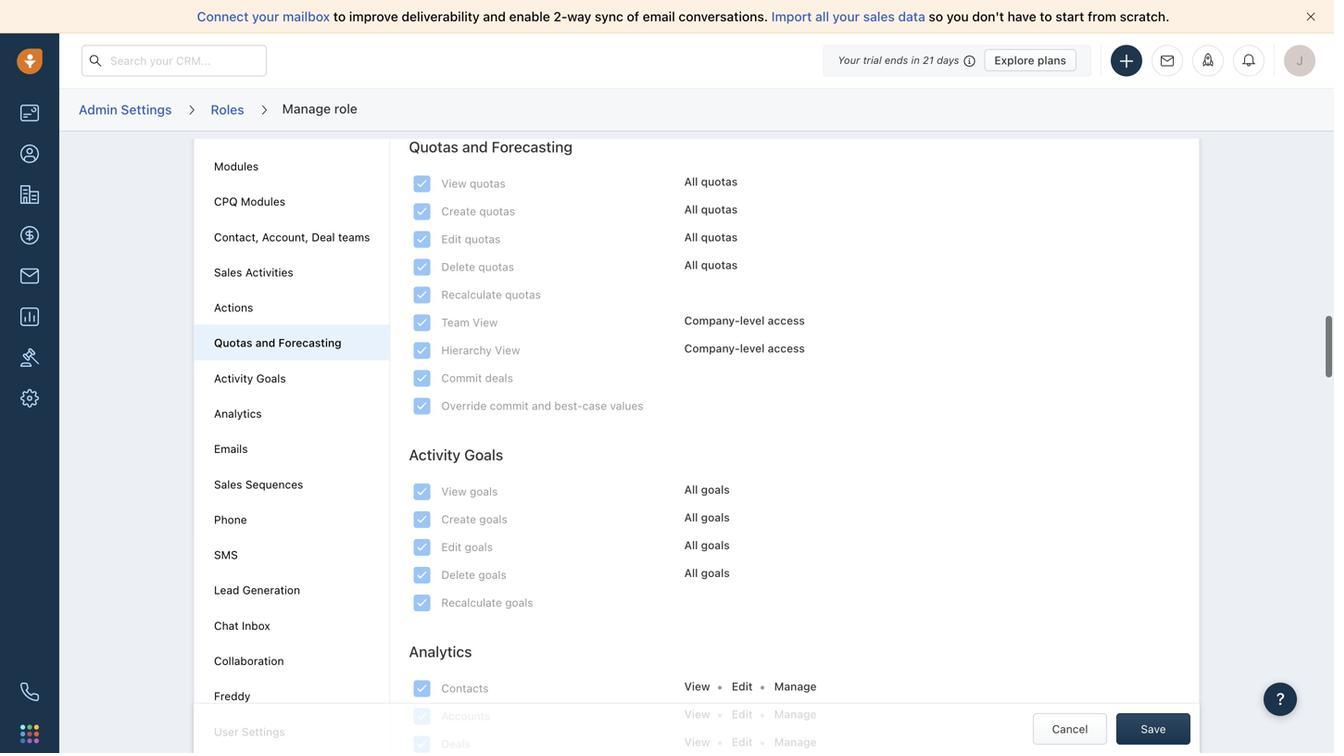Task type: locate. For each thing, give the bounding box(es) containing it.
sales for sales activities
[[214, 266, 242, 279]]

1 all quotas from the top
[[685, 175, 738, 188]]

inbox
[[242, 619, 270, 632]]

0 horizontal spatial your
[[252, 9, 279, 24]]

all for edit quotas
[[685, 231, 698, 244]]

scratch.
[[1120, 9, 1170, 24]]

settings for user settings
[[242, 725, 285, 738]]

0 horizontal spatial activity goals
[[214, 372, 286, 385]]

1 horizontal spatial your
[[833, 9, 860, 24]]

edit for accounts
[[732, 708, 753, 721]]

create for quotas
[[442, 205, 476, 218]]

1 horizontal spatial forecasting
[[492, 138, 573, 156]]

1 view from the top
[[685, 680, 710, 693]]

deliverability
[[402, 9, 480, 24]]

data
[[899, 9, 926, 24]]

activity goals up view goals
[[409, 446, 503, 464]]

0 horizontal spatial goals
[[256, 372, 286, 385]]

0 vertical spatial view
[[685, 680, 710, 693]]

forecasting
[[492, 138, 573, 156], [279, 337, 342, 350]]

3 all from the top
[[685, 231, 698, 244]]

to left start
[[1040, 9, 1053, 24]]

company-
[[685, 314, 740, 327], [685, 342, 740, 355]]

sales
[[864, 9, 895, 24]]

0 vertical spatial edit
[[732, 680, 753, 693]]

create up edit goals
[[442, 513, 476, 526]]

1 sales from the top
[[214, 266, 242, 279]]

0 vertical spatial settings
[[121, 102, 172, 117]]

goals down quotas and forecasting link
[[256, 372, 286, 385]]

0 horizontal spatial analytics
[[214, 407, 262, 420]]

all quotas for delete quotas
[[685, 259, 738, 271]]

2 edit from the top
[[442, 541, 462, 554]]

create goals
[[442, 513, 508, 526]]

override
[[442, 399, 487, 412]]

settings right the admin at the top of the page
[[121, 102, 172, 117]]

1 horizontal spatial activity
[[409, 446, 461, 464]]

3 view from the top
[[685, 736, 710, 749]]

1 company- from the top
[[685, 314, 740, 327]]

activity
[[214, 372, 253, 385], [409, 446, 461, 464]]

contact, account, deal teams link
[[214, 231, 370, 244]]

0 vertical spatial recalculate
[[442, 288, 502, 301]]

2 view from the top
[[685, 708, 710, 721]]

activity goals up analytics link
[[214, 372, 286, 385]]

1 vertical spatial edit
[[442, 541, 462, 554]]

sales up "phone"
[[214, 478, 242, 491]]

1 access from the top
[[768, 314, 805, 327]]

1 vertical spatial level
[[740, 342, 765, 355]]

8 all from the top
[[685, 567, 698, 580]]

quotas down actions
[[214, 337, 253, 350]]

phone image
[[20, 683, 39, 702]]

analytics
[[214, 407, 262, 420], [409, 643, 472, 661]]

all
[[816, 9, 830, 24]]

quotas and forecasting up the activity goals link
[[214, 337, 342, 350]]

view up the hierarchy view
[[473, 316, 498, 329]]

recalculate quotas
[[442, 288, 541, 301]]

all for view goals
[[685, 483, 698, 496]]

1 all from the top
[[685, 175, 698, 188]]

analytics link
[[214, 407, 262, 420]]

conversations.
[[679, 9, 768, 24]]

1 horizontal spatial to
[[1040, 9, 1053, 24]]

0 horizontal spatial to
[[333, 9, 346, 24]]

1 edit from the top
[[732, 680, 753, 693]]

2 access from the top
[[768, 342, 805, 355]]

sales sequences
[[214, 478, 303, 491]]

1 vertical spatial quotas
[[214, 337, 253, 350]]

1 vertical spatial sales
[[214, 478, 242, 491]]

manage
[[775, 680, 817, 693], [775, 708, 817, 721], [775, 736, 817, 749]]

all for create goals
[[685, 511, 698, 524]]

1 vertical spatial settings
[[242, 725, 285, 738]]

1 horizontal spatial settings
[[242, 725, 285, 738]]

quotas up view quotas
[[409, 138, 459, 156]]

your left "mailbox"
[[252, 9, 279, 24]]

0 horizontal spatial quotas
[[214, 337, 253, 350]]

1 vertical spatial access
[[768, 342, 805, 355]]

you
[[947, 9, 969, 24]]

activity up analytics link
[[214, 372, 253, 385]]

2 all from the top
[[685, 203, 698, 216]]

analytics up contacts
[[409, 643, 472, 661]]

edit up delete quotas
[[442, 233, 462, 246]]

0 vertical spatial quotas
[[409, 138, 459, 156]]

0 vertical spatial activity goals
[[214, 372, 286, 385]]

analytics up emails link
[[214, 407, 262, 420]]

6 all from the top
[[685, 511, 698, 524]]

lead
[[214, 584, 239, 597]]

2 all quotas from the top
[[685, 203, 738, 216]]

so
[[929, 9, 944, 24]]

connect your mailbox to improve deliverability and enable 2-way sync of email conversations. import all your sales data so you don't have to start from scratch.
[[197, 9, 1170, 24]]

2 manage from the top
[[775, 708, 817, 721]]

1 vertical spatial activity goals
[[409, 446, 503, 464]]

2 all goals from the top
[[685, 511, 730, 524]]

1 company-level access from the top
[[685, 314, 805, 327]]

contact, account, deal teams
[[214, 231, 370, 244]]

1 vertical spatial company-
[[685, 342, 740, 355]]

4 all goals from the top
[[685, 567, 730, 580]]

edit up delete goals
[[442, 541, 462, 554]]

1 horizontal spatial quotas and forecasting
[[409, 138, 573, 156]]

start
[[1056, 9, 1085, 24]]

import all your sales data link
[[772, 9, 929, 24]]

0 vertical spatial analytics
[[214, 407, 262, 420]]

1 horizontal spatial analytics
[[409, 643, 472, 661]]

access for team view
[[768, 314, 805, 327]]

create
[[442, 205, 476, 218], [442, 513, 476, 526]]

connect your mailbox link
[[197, 9, 333, 24]]

0 vertical spatial company-level access
[[685, 314, 805, 327]]

forecasting up view quotas
[[492, 138, 573, 156]]

goals
[[256, 372, 286, 385], [464, 446, 503, 464]]

all goals
[[685, 483, 730, 496], [685, 511, 730, 524], [685, 539, 730, 552], [685, 567, 730, 580]]

0 vertical spatial sales
[[214, 266, 242, 279]]

1 vertical spatial recalculate
[[442, 596, 502, 609]]

company-level access
[[685, 314, 805, 327], [685, 342, 805, 355]]

settings inside "link"
[[121, 102, 172, 117]]

1 create from the top
[[442, 205, 476, 218]]

1 all goals from the top
[[685, 483, 730, 496]]

2 vertical spatial view
[[685, 736, 710, 749]]

all for create quotas
[[685, 203, 698, 216]]

generation
[[243, 584, 300, 597]]

0 vertical spatial level
[[740, 314, 765, 327]]

to
[[333, 9, 346, 24], [1040, 9, 1053, 24]]

trial
[[863, 54, 882, 66]]

2 company-level access from the top
[[685, 342, 805, 355]]

account,
[[262, 231, 309, 244]]

case
[[583, 399, 607, 412]]

all for view quotas
[[685, 175, 698, 188]]

admin settings
[[79, 102, 172, 117]]

modules
[[214, 160, 259, 173], [241, 195, 285, 208]]

delete down edit quotas
[[442, 260, 475, 273]]

edit
[[442, 233, 462, 246], [442, 541, 462, 554]]

2 create from the top
[[442, 513, 476, 526]]

delete down edit goals
[[442, 569, 475, 582]]

recalculate down delete goals
[[442, 596, 502, 609]]

1 vertical spatial edit
[[732, 708, 753, 721]]

1 edit from the top
[[442, 233, 462, 246]]

1 vertical spatial company-level access
[[685, 342, 805, 355]]

2 sales from the top
[[214, 478, 242, 491]]

company- for team view
[[685, 314, 740, 327]]

your right 'all'
[[833, 9, 860, 24]]

cpq modules
[[214, 195, 285, 208]]

freshworks switcher image
[[20, 725, 39, 744]]

view for deals
[[685, 736, 710, 749]]

0 horizontal spatial forecasting
[[279, 337, 342, 350]]

1 vertical spatial goals
[[464, 446, 503, 464]]

all for edit goals
[[685, 539, 698, 552]]

1 vertical spatial quotas and forecasting
[[214, 337, 342, 350]]

0 horizontal spatial activity
[[214, 372, 253, 385]]

1 vertical spatial view
[[685, 708, 710, 721]]

4 all quotas from the top
[[685, 259, 738, 271]]

commit deals
[[442, 372, 513, 385]]

2 vertical spatial manage
[[775, 736, 817, 749]]

5 all from the top
[[685, 483, 698, 496]]

0 vertical spatial manage
[[775, 680, 817, 693]]

1 vertical spatial analytics
[[409, 643, 472, 661]]

modules up cpq
[[214, 160, 259, 173]]

contact,
[[214, 231, 259, 244]]

admin settings link
[[78, 95, 173, 124]]

0 horizontal spatial quotas and forecasting
[[214, 337, 342, 350]]

activity up view goals
[[409, 446, 461, 464]]

1 vertical spatial delete
[[442, 569, 475, 582]]

all for delete goals
[[685, 567, 698, 580]]

2 level from the top
[[740, 342, 765, 355]]

modules right cpq
[[241, 195, 285, 208]]

settings right user
[[242, 725, 285, 738]]

7 all from the top
[[685, 539, 698, 552]]

1 vertical spatial manage
[[775, 708, 817, 721]]

2 company- from the top
[[685, 342, 740, 355]]

0 vertical spatial access
[[768, 314, 805, 327]]

commit
[[490, 399, 529, 412]]

2 vertical spatial edit
[[732, 736, 753, 749]]

delete
[[442, 260, 475, 273], [442, 569, 475, 582]]

quotas
[[701, 175, 738, 188], [470, 177, 506, 190], [701, 203, 738, 216], [480, 205, 515, 218], [701, 231, 738, 244], [465, 233, 501, 246], [701, 259, 738, 271], [479, 260, 514, 273], [505, 288, 541, 301]]

recalculate goals
[[442, 596, 533, 609]]

1 level from the top
[[740, 314, 765, 327]]

explore plans
[[995, 54, 1067, 67]]

to right "mailbox"
[[333, 9, 346, 24]]

1 vertical spatial create
[[442, 513, 476, 526]]

1 horizontal spatial goals
[[464, 446, 503, 464]]

0 vertical spatial quotas and forecasting
[[409, 138, 573, 156]]

recalculate up the "team view"
[[442, 288, 502, 301]]

0 vertical spatial edit
[[442, 233, 462, 246]]

quotas and forecasting up view quotas
[[409, 138, 573, 156]]

3 all goals from the top
[[685, 539, 730, 552]]

collaboration link
[[214, 655, 284, 668]]

view
[[685, 680, 710, 693], [685, 708, 710, 721], [685, 736, 710, 749]]

4 all from the top
[[685, 259, 698, 271]]

0 vertical spatial create
[[442, 205, 476, 218]]

delete for activity
[[442, 569, 475, 582]]

edit
[[732, 680, 753, 693], [732, 708, 753, 721], [732, 736, 753, 749]]

2 edit from the top
[[732, 708, 753, 721]]

edit for activity
[[442, 541, 462, 554]]

access for hierarchy view
[[768, 342, 805, 355]]

0 vertical spatial company-
[[685, 314, 740, 327]]

3 manage from the top
[[775, 736, 817, 749]]

sales up actions
[[214, 266, 242, 279]]

2 recalculate from the top
[[442, 596, 502, 609]]

user settings link
[[214, 725, 285, 738]]

admin
[[79, 102, 118, 117]]

all goals for create goals
[[685, 511, 730, 524]]

manage role
[[282, 101, 358, 116]]

company-level access for team view
[[685, 314, 805, 327]]

explore plans link
[[985, 49, 1077, 71]]

1 delete from the top
[[442, 260, 475, 273]]

1 recalculate from the top
[[442, 288, 502, 301]]

forecasting up the activity goals link
[[279, 337, 342, 350]]

1 horizontal spatial quotas
[[409, 138, 459, 156]]

sales for sales sequences
[[214, 478, 242, 491]]

create up edit quotas
[[442, 205, 476, 218]]

level for team view
[[740, 314, 765, 327]]

edit for deals
[[732, 736, 753, 749]]

0 horizontal spatial settings
[[121, 102, 172, 117]]

quotas and forecasting link
[[214, 337, 342, 350]]

and
[[483, 9, 506, 24], [462, 138, 488, 156], [256, 337, 275, 350], [532, 399, 551, 412]]

3 all quotas from the top
[[685, 231, 738, 244]]

3 edit from the top
[[732, 736, 753, 749]]

level
[[740, 314, 765, 327], [740, 342, 765, 355]]

goals up view goals
[[464, 446, 503, 464]]

2 delete from the top
[[442, 569, 475, 582]]

0 vertical spatial delete
[[442, 260, 475, 273]]



Task type: describe. For each thing, give the bounding box(es) containing it.
phone link
[[214, 513, 247, 526]]

close image
[[1307, 12, 1316, 21]]

delete for quotas
[[442, 260, 475, 273]]

1 vertical spatial activity
[[409, 446, 461, 464]]

cpq modules link
[[214, 195, 285, 208]]

2 to from the left
[[1040, 9, 1053, 24]]

sales sequences link
[[214, 478, 303, 491]]

settings for admin settings
[[121, 102, 172, 117]]

view up create goals at the bottom of the page
[[442, 485, 467, 498]]

cpq
[[214, 195, 238, 208]]

view up "create quotas"
[[442, 177, 467, 190]]

actions link
[[214, 301, 253, 314]]

emails link
[[214, 443, 248, 456]]

hierarchy
[[442, 344, 492, 357]]

improve
[[349, 9, 398, 24]]

company-level access for hierarchy view
[[685, 342, 805, 355]]

recalculate for goals
[[442, 596, 502, 609]]

view goals
[[442, 485, 498, 498]]

hierarchy view
[[442, 344, 520, 357]]

override commit and best-case values
[[442, 399, 644, 412]]

sms
[[214, 549, 238, 562]]

user
[[214, 725, 239, 738]]

and up the activity goals link
[[256, 337, 275, 350]]

your trial ends in 21 days
[[838, 54, 960, 66]]

what's new image
[[1202, 53, 1215, 66]]

view up deals
[[495, 344, 520, 357]]

2 your from the left
[[833, 9, 860, 24]]

edit goals
[[442, 541, 493, 554]]

phone
[[214, 513, 247, 526]]

save button
[[1117, 714, 1191, 745]]

0 vertical spatial activity
[[214, 372, 253, 385]]

deal
[[312, 231, 335, 244]]

and left enable
[[483, 9, 506, 24]]

1 manage from the top
[[775, 680, 817, 693]]

actions
[[214, 301, 253, 314]]

best-
[[555, 399, 583, 412]]

connect
[[197, 9, 249, 24]]

all goals for edit goals
[[685, 539, 730, 552]]

accounts
[[442, 710, 490, 723]]

manage for deals
[[775, 736, 817, 749]]

enable
[[509, 9, 550, 24]]

activities
[[245, 266, 293, 279]]

properties image
[[20, 348, 39, 367]]

manage for accounts
[[775, 708, 817, 721]]

team view
[[442, 316, 498, 329]]

send email image
[[1161, 55, 1174, 67]]

all quotas for create quotas
[[685, 203, 738, 216]]

sync
[[595, 9, 624, 24]]

and up view quotas
[[462, 138, 488, 156]]

all quotas for edit quotas
[[685, 231, 738, 244]]

all for delete quotas
[[685, 259, 698, 271]]

lead generation link
[[214, 584, 300, 597]]

commit
[[442, 372, 482, 385]]

0 vertical spatial modules
[[214, 160, 259, 173]]

deals
[[442, 738, 471, 751]]

emails
[[214, 443, 248, 456]]

chat inbox
[[214, 619, 270, 632]]

create for activity
[[442, 513, 476, 526]]

deals
[[485, 372, 513, 385]]

delete quotas
[[442, 260, 514, 273]]

your
[[838, 54, 860, 66]]

delete goals
[[442, 569, 507, 582]]

phone element
[[11, 674, 48, 711]]

1 vertical spatial forecasting
[[279, 337, 342, 350]]

modules link
[[214, 160, 259, 173]]

recalculate for and
[[442, 288, 502, 301]]

teams
[[338, 231, 370, 244]]

1 your from the left
[[252, 9, 279, 24]]

values
[[610, 399, 644, 412]]

collaboration
[[214, 655, 284, 668]]

cancel
[[1052, 723, 1088, 736]]

role
[[334, 101, 358, 116]]

and left best-
[[532, 399, 551, 412]]

ends
[[885, 54, 909, 66]]

contacts
[[442, 682, 489, 695]]

team
[[442, 316, 470, 329]]

days
[[937, 54, 960, 66]]

Search your CRM... text field
[[82, 45, 267, 76]]

email
[[643, 9, 675, 24]]

chat inbox link
[[214, 619, 270, 632]]

in
[[912, 54, 920, 66]]

0 vertical spatial forecasting
[[492, 138, 573, 156]]

cancel button
[[1033, 714, 1108, 745]]

create quotas
[[442, 205, 515, 218]]

view quotas
[[442, 177, 506, 190]]

edit quotas
[[442, 233, 501, 246]]

plans
[[1038, 54, 1067, 67]]

edit for quotas
[[442, 233, 462, 246]]

1 horizontal spatial activity goals
[[409, 446, 503, 464]]

user settings
[[214, 725, 285, 738]]

import
[[772, 9, 812, 24]]

explore
[[995, 54, 1035, 67]]

sequences
[[245, 478, 303, 491]]

manage
[[282, 101, 331, 116]]

freddy
[[214, 690, 251, 703]]

sales activities link
[[214, 266, 293, 279]]

roles link
[[210, 95, 245, 124]]

lead generation
[[214, 584, 300, 597]]

0 vertical spatial goals
[[256, 372, 286, 385]]

sales activities
[[214, 266, 293, 279]]

roles
[[211, 102, 244, 117]]

sms link
[[214, 549, 238, 562]]

21
[[923, 54, 934, 66]]

from
[[1088, 9, 1117, 24]]

freddy link
[[214, 690, 251, 703]]

chat
[[214, 619, 239, 632]]

1 to from the left
[[333, 9, 346, 24]]

way
[[567, 9, 592, 24]]

all quotas for view quotas
[[685, 175, 738, 188]]

level for hierarchy view
[[740, 342, 765, 355]]

1 vertical spatial modules
[[241, 195, 285, 208]]

company- for hierarchy view
[[685, 342, 740, 355]]

don't
[[973, 9, 1005, 24]]

all goals for delete goals
[[685, 567, 730, 580]]

all goals for view goals
[[685, 483, 730, 496]]

activity goals link
[[214, 372, 286, 385]]

view for accounts
[[685, 708, 710, 721]]



Task type: vqa. For each thing, say whether or not it's contained in the screenshot.
Chat
yes



